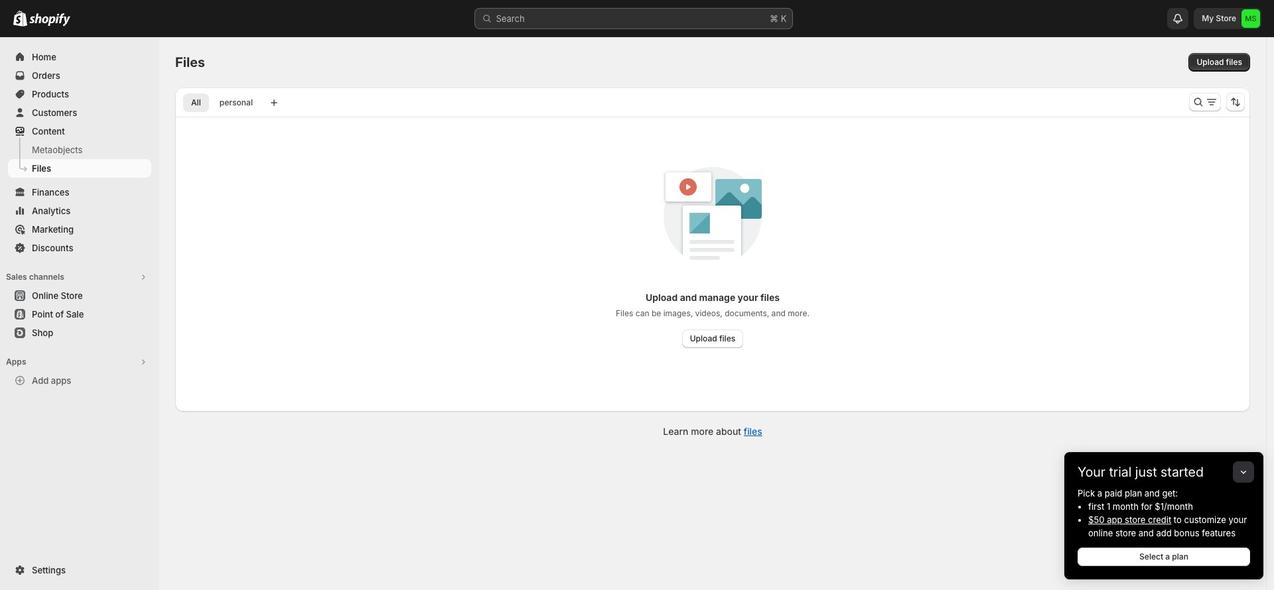 Task type: describe. For each thing, give the bounding box(es) containing it.
1 horizontal spatial shopify image
[[29, 13, 70, 27]]

0 horizontal spatial shopify image
[[13, 11, 27, 27]]



Task type: vqa. For each thing, say whether or not it's contained in the screenshot.
Filed in "Filed by channel Channel Order number Line- item ID"
no



Task type: locate. For each thing, give the bounding box(es) containing it.
shopify image
[[13, 11, 27, 27], [29, 13, 70, 27]]

my store image
[[1242, 9, 1261, 28]]

tab list
[[181, 93, 264, 112]]



